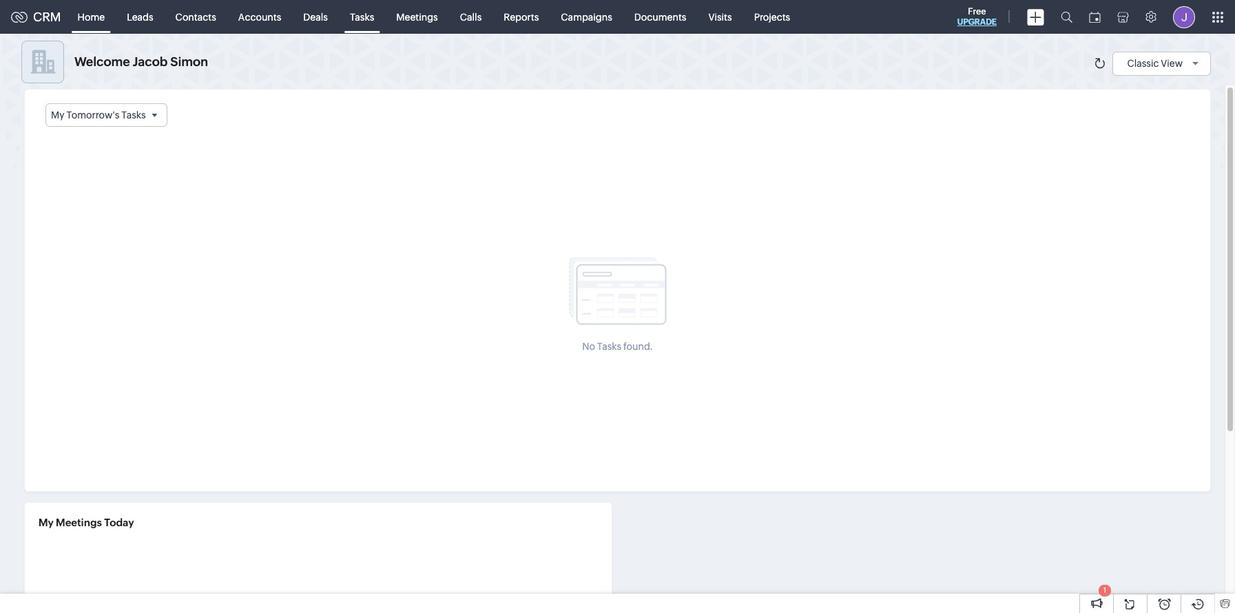Task type: describe. For each thing, give the bounding box(es) containing it.
visits
[[709, 11, 732, 22]]

upgrade
[[958, 17, 997, 27]]

crm link
[[11, 10, 61, 24]]

leads link
[[116, 0, 164, 33]]

my tomorrow's tasks
[[51, 110, 146, 121]]

classic view link
[[1128, 58, 1204, 69]]

my for my tomorrow's tasks
[[51, 110, 64, 121]]

home link
[[67, 0, 116, 33]]

meetings link
[[385, 0, 449, 33]]

leads
[[127, 11, 153, 22]]

logo image
[[11, 11, 28, 22]]

tasks link
[[339, 0, 385, 33]]

campaigns
[[561, 11, 612, 22]]

no tasks found.
[[582, 340, 653, 351]]

calls link
[[449, 0, 493, 33]]

my for my meetings today
[[39, 517, 54, 528]]

home
[[78, 11, 105, 22]]

deals link
[[292, 0, 339, 33]]

accounts link
[[227, 0, 292, 33]]

jacob
[[133, 54, 168, 69]]

create menu image
[[1027, 9, 1045, 25]]

profile element
[[1165, 0, 1204, 33]]

tomorrow's
[[66, 110, 120, 121]]

projects
[[754, 11, 790, 22]]

my meetings today
[[39, 517, 134, 528]]

0 vertical spatial meetings
[[396, 11, 438, 22]]

My Tomorrow's Tasks field
[[45, 103, 167, 127]]

classic view
[[1128, 58, 1183, 69]]

crm
[[33, 10, 61, 24]]

1 horizontal spatial tasks
[[350, 11, 374, 22]]

documents link
[[623, 0, 698, 33]]

profile image
[[1173, 6, 1195, 28]]



Task type: vqa. For each thing, say whether or not it's contained in the screenshot.
right Company Details
no



Task type: locate. For each thing, give the bounding box(es) containing it.
meetings
[[396, 11, 438, 22], [56, 517, 102, 528]]

tasks
[[350, 11, 374, 22], [121, 110, 146, 121], [597, 340, 622, 351]]

my
[[51, 110, 64, 121], [39, 517, 54, 528]]

create menu element
[[1019, 0, 1053, 33]]

found.
[[624, 340, 653, 351]]

view
[[1161, 58, 1183, 69]]

reports
[[504, 11, 539, 22]]

0 horizontal spatial tasks
[[121, 110, 146, 121]]

deals
[[303, 11, 328, 22]]

1
[[1104, 586, 1107, 595]]

projects link
[[743, 0, 802, 33]]

meetings left today
[[56, 517, 102, 528]]

free upgrade
[[958, 6, 997, 27]]

tasks right tomorrow's
[[121, 110, 146, 121]]

reports link
[[493, 0, 550, 33]]

1 vertical spatial my
[[39, 517, 54, 528]]

search element
[[1053, 0, 1081, 34]]

1 vertical spatial tasks
[[121, 110, 146, 121]]

accounts
[[238, 11, 281, 22]]

contacts
[[175, 11, 216, 22]]

tasks right no
[[597, 340, 622, 351]]

visits link
[[698, 0, 743, 33]]

0 horizontal spatial meetings
[[56, 517, 102, 528]]

campaigns link
[[550, 0, 623, 33]]

no
[[582, 340, 595, 351]]

0 vertical spatial my
[[51, 110, 64, 121]]

simon
[[170, 54, 208, 69]]

tasks right the deals 'link'
[[350, 11, 374, 22]]

classic
[[1128, 58, 1159, 69]]

welcome
[[74, 54, 130, 69]]

search image
[[1061, 11, 1073, 23]]

meetings left calls link
[[396, 11, 438, 22]]

2 vertical spatial tasks
[[597, 340, 622, 351]]

today
[[104, 517, 134, 528]]

0 vertical spatial tasks
[[350, 11, 374, 22]]

calendar image
[[1089, 11, 1101, 22]]

free
[[968, 6, 986, 17]]

calls
[[460, 11, 482, 22]]

tasks inside field
[[121, 110, 146, 121]]

1 vertical spatial meetings
[[56, 517, 102, 528]]

welcome jacob simon
[[74, 54, 208, 69]]

documents
[[634, 11, 687, 22]]

1 horizontal spatial meetings
[[396, 11, 438, 22]]

contacts link
[[164, 0, 227, 33]]

2 horizontal spatial tasks
[[597, 340, 622, 351]]

my inside field
[[51, 110, 64, 121]]



